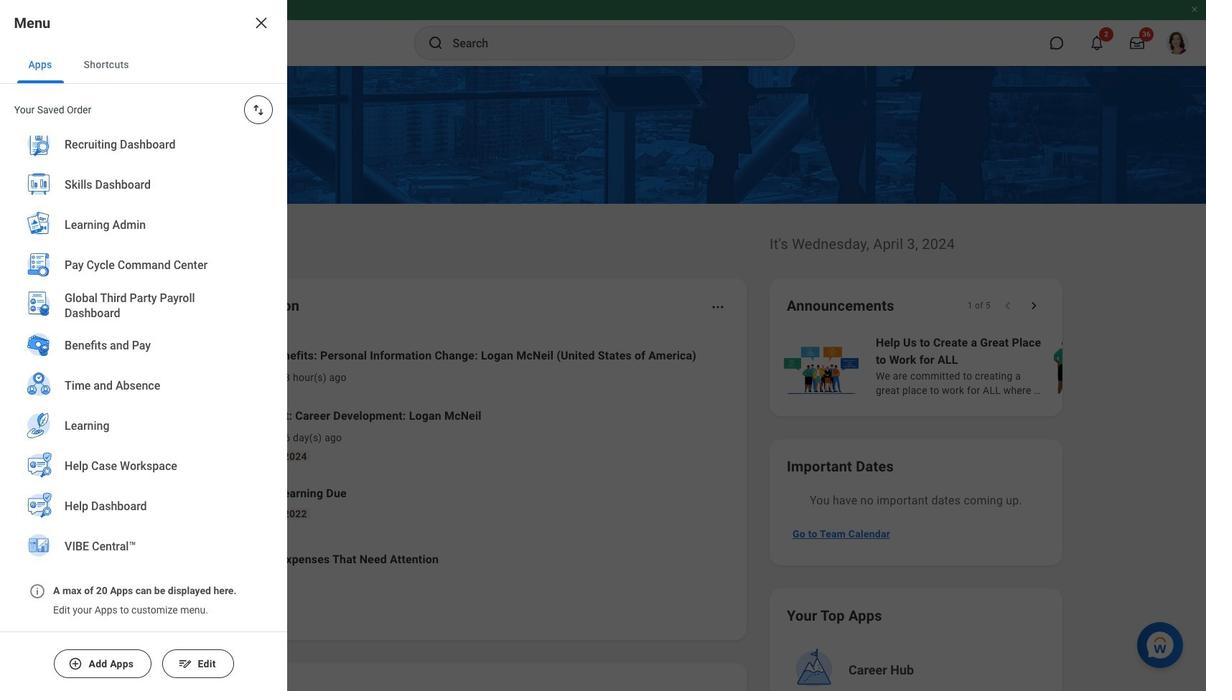 Task type: locate. For each thing, give the bounding box(es) containing it.
plus circle image
[[68, 657, 83, 671]]

text edit image
[[178, 657, 192, 671]]

tab list
[[0, 46, 287, 84]]

inbox image
[[167, 602, 181, 616]]

global navigation dialog
[[0, 0, 287, 692]]

search image
[[427, 34, 444, 52]]

x image
[[253, 14, 270, 32]]

chevron left small image
[[1001, 299, 1016, 313]]

info image
[[29, 583, 46, 600]]

list
[[0, 0, 287, 579], [781, 333, 1207, 399], [161, 336, 730, 589]]

main content
[[0, 66, 1207, 692]]

banner
[[0, 0, 1207, 66]]

status
[[968, 300, 991, 312]]



Task type: vqa. For each thing, say whether or not it's contained in the screenshot.
the inbox large image
yes



Task type: describe. For each thing, give the bounding box(es) containing it.
sort image
[[251, 103, 266, 117]]

close environment banner image
[[1191, 5, 1199, 14]]

inbox large image
[[1130, 36, 1145, 50]]

chevron right small image
[[1027, 299, 1041, 313]]

notifications large image
[[1090, 36, 1105, 50]]

profile logan mcneil element
[[1158, 27, 1198, 59]]



